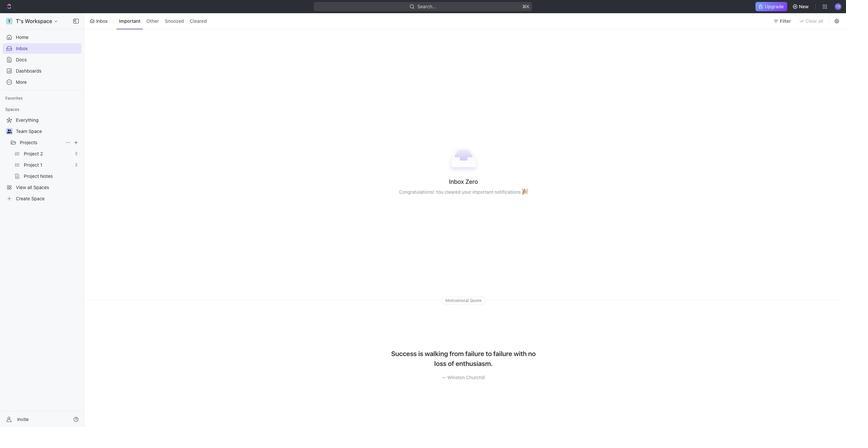 Task type: vqa. For each thing, say whether or not it's contained in the screenshot.
Create Space
yes



Task type: locate. For each thing, give the bounding box(es) containing it.
other
[[146, 18, 159, 24]]

create
[[16, 196, 30, 202]]

1 3 from the top
[[75, 151, 77, 156]]

tree containing everything
[[3, 115, 81, 204]]

all for view
[[27, 185, 32, 190]]

project 2
[[24, 151, 43, 157]]

inbox
[[96, 18, 108, 24], [16, 46, 28, 51], [449, 178, 464, 185]]

tab list containing important
[[115, 12, 210, 30]]

inbox left "important" at the top left of the page
[[96, 18, 108, 24]]

failure up enthusiasm.
[[465, 350, 484, 358]]

inbox up the cleared
[[449, 178, 464, 185]]

home link
[[3, 32, 81, 43]]

projects
[[20, 140, 37, 145]]

churchill
[[466, 375, 485, 381]]

inbox down home
[[16, 46, 28, 51]]

tab list
[[115, 12, 210, 30]]

0 vertical spatial 3
[[75, 151, 77, 156]]

1 horizontal spatial spaces
[[33, 185, 49, 190]]

congratulations! you cleared your important notifications 🎉
[[399, 189, 528, 195]]

team
[[16, 129, 27, 134]]

project
[[24, 151, 39, 157], [24, 162, 39, 168], [24, 174, 39, 179]]

search...
[[418, 4, 436, 9]]

space
[[29, 129, 42, 134], [31, 196, 45, 202]]

success
[[391, 350, 417, 358]]

space down view all spaces link
[[31, 196, 45, 202]]

project notes
[[24, 174, 53, 179]]

space down everything link
[[29, 129, 42, 134]]

1 vertical spatial inbox
[[16, 46, 28, 51]]

docs link
[[3, 55, 81, 65]]

1 horizontal spatial failure
[[493, 350, 512, 358]]

1 horizontal spatial all
[[818, 18, 823, 24]]

no
[[528, 350, 536, 358]]

1 vertical spatial 3
[[75, 163, 77, 168]]

1
[[40, 162, 42, 168]]

cleared
[[190, 18, 207, 24]]

project up view all spaces
[[24, 174, 39, 179]]

3 right project 2 link
[[75, 151, 77, 156]]

loss
[[434, 360, 447, 368]]

upgrade
[[765, 4, 784, 9]]

2 project from the top
[[24, 162, 39, 168]]

1 vertical spatial spaces
[[33, 185, 49, 190]]

important
[[473, 189, 493, 195]]

project left 2
[[24, 151, 39, 157]]

notes
[[40, 174, 53, 179]]

0 vertical spatial all
[[818, 18, 823, 24]]

0 horizontal spatial spaces
[[5, 107, 19, 112]]

0 vertical spatial inbox
[[96, 18, 108, 24]]

2 vertical spatial project
[[24, 174, 39, 179]]

important button
[[117, 16, 143, 26]]

spaces down favorites button
[[5, 107, 19, 112]]

project for project 2
[[24, 151, 39, 157]]

space for create space
[[31, 196, 45, 202]]

inbox zero
[[449, 178, 478, 185]]

inbox link
[[3, 43, 81, 54]]

docs
[[16, 57, 27, 62]]

project 1
[[24, 162, 42, 168]]

all
[[818, 18, 823, 24], [27, 185, 32, 190]]

3
[[75, 151, 77, 156], [75, 163, 77, 168]]

tb button
[[833, 1, 844, 12]]

2 horizontal spatial inbox
[[449, 178, 464, 185]]

0 vertical spatial project
[[24, 151, 39, 157]]

snoozed button
[[163, 16, 186, 26]]

0 vertical spatial spaces
[[5, 107, 19, 112]]

enthusiasm.
[[456, 360, 493, 368]]

failure
[[465, 350, 484, 358], [493, 350, 512, 358]]

2 3 from the top
[[75, 163, 77, 168]]

notifications
[[495, 189, 521, 195]]

clear all button
[[796, 16, 827, 26]]

all right view
[[27, 185, 32, 190]]

from
[[450, 350, 464, 358]]

0 horizontal spatial inbox
[[16, 46, 28, 51]]

3 up project notes link
[[75, 163, 77, 168]]

project 2 link
[[24, 149, 72, 159]]

1 vertical spatial project
[[24, 162, 39, 168]]

dashboards link
[[3, 66, 81, 76]]

team space
[[16, 129, 42, 134]]

project left 1
[[24, 162, 39, 168]]

view
[[16, 185, 26, 190]]

with
[[514, 350, 527, 358]]

to
[[486, 350, 492, 358]]

1 vertical spatial all
[[27, 185, 32, 190]]

all right "clear"
[[818, 18, 823, 24]]

0 vertical spatial space
[[29, 129, 42, 134]]

tb
[[836, 4, 840, 8]]

3 project from the top
[[24, 174, 39, 179]]

all inside button
[[818, 18, 823, 24]]

view all spaces
[[16, 185, 49, 190]]

cleared button
[[188, 16, 209, 26]]

failure right to
[[493, 350, 512, 358]]

0 horizontal spatial failure
[[465, 350, 484, 358]]

cleared
[[445, 189, 461, 195]]

project notes link
[[24, 171, 80, 182]]

1 project from the top
[[24, 151, 39, 157]]

all inside sidebar navigation
[[27, 185, 32, 190]]

new button
[[790, 1, 813, 12]]

filter
[[780, 18, 791, 24]]

0 horizontal spatial all
[[27, 185, 32, 190]]

sidebar navigation
[[0, 13, 86, 428]]

spaces up create space link
[[33, 185, 49, 190]]

congratulations!
[[399, 189, 434, 195]]

all for clear
[[818, 18, 823, 24]]

tree
[[3, 115, 81, 204]]

spaces
[[5, 107, 19, 112], [33, 185, 49, 190]]

1 vertical spatial space
[[31, 196, 45, 202]]

2 vertical spatial inbox
[[449, 178, 464, 185]]

t's workspace
[[16, 18, 52, 24]]



Task type: describe. For each thing, give the bounding box(es) containing it.
🎉
[[522, 189, 528, 195]]

more
[[16, 79, 27, 85]]

walking
[[425, 350, 448, 358]]

motivational
[[445, 298, 469, 303]]

dashboards
[[16, 68, 42, 74]]

space for team space
[[29, 129, 42, 134]]

create space link
[[3, 194, 80, 204]]

team space link
[[16, 126, 80, 137]]

project for project 1
[[24, 162, 39, 168]]

is
[[418, 350, 423, 358]]

new
[[799, 4, 809, 9]]

quote
[[470, 298, 482, 303]]

motivational quote
[[445, 298, 482, 303]]

⌘k
[[523, 4, 530, 9]]

everything link
[[3, 115, 80, 126]]

view all spaces link
[[3, 182, 80, 193]]

t
[[8, 19, 11, 24]]

upgrade link
[[756, 2, 787, 11]]

workspace
[[25, 18, 52, 24]]

t's workspace, , element
[[6, 18, 13, 24]]

of
[[448, 360, 454, 368]]

3 for 1
[[75, 163, 77, 168]]

filter button
[[771, 16, 795, 26]]

favorites button
[[3, 95, 25, 102]]

clear all
[[806, 18, 823, 24]]

user group image
[[7, 130, 12, 134]]

success is walking from failure to failure with no loss of enthusiasm.
[[391, 350, 536, 368]]

2
[[40, 151, 43, 157]]

more button
[[3, 77, 81, 88]]

snoozed
[[165, 18, 184, 24]]

invite
[[17, 417, 29, 423]]

1 horizontal spatial inbox
[[96, 18, 108, 24]]

you
[[436, 189, 444, 195]]

important
[[119, 18, 141, 24]]

winston
[[447, 375, 465, 381]]

project for project notes
[[24, 174, 39, 179]]

home
[[16, 34, 29, 40]]

other button
[[144, 16, 161, 26]]

zero
[[465, 178, 478, 185]]

2 failure from the left
[[493, 350, 512, 358]]

—
[[442, 375, 446, 381]]

project 1 link
[[24, 160, 72, 171]]

inbox inside sidebar navigation
[[16, 46, 28, 51]]

clear
[[806, 18, 817, 24]]

create space
[[16, 196, 45, 202]]

— winston churchill
[[442, 375, 485, 381]]

everything
[[16, 117, 39, 123]]

3 for 2
[[75, 151, 77, 156]]

tree inside sidebar navigation
[[3, 115, 81, 204]]

t's
[[16, 18, 23, 24]]

spaces inside tree
[[33, 185, 49, 190]]

projects link
[[20, 138, 63, 148]]

1 failure from the left
[[465, 350, 484, 358]]

your
[[462, 189, 471, 195]]

favorites
[[5, 96, 23, 101]]



